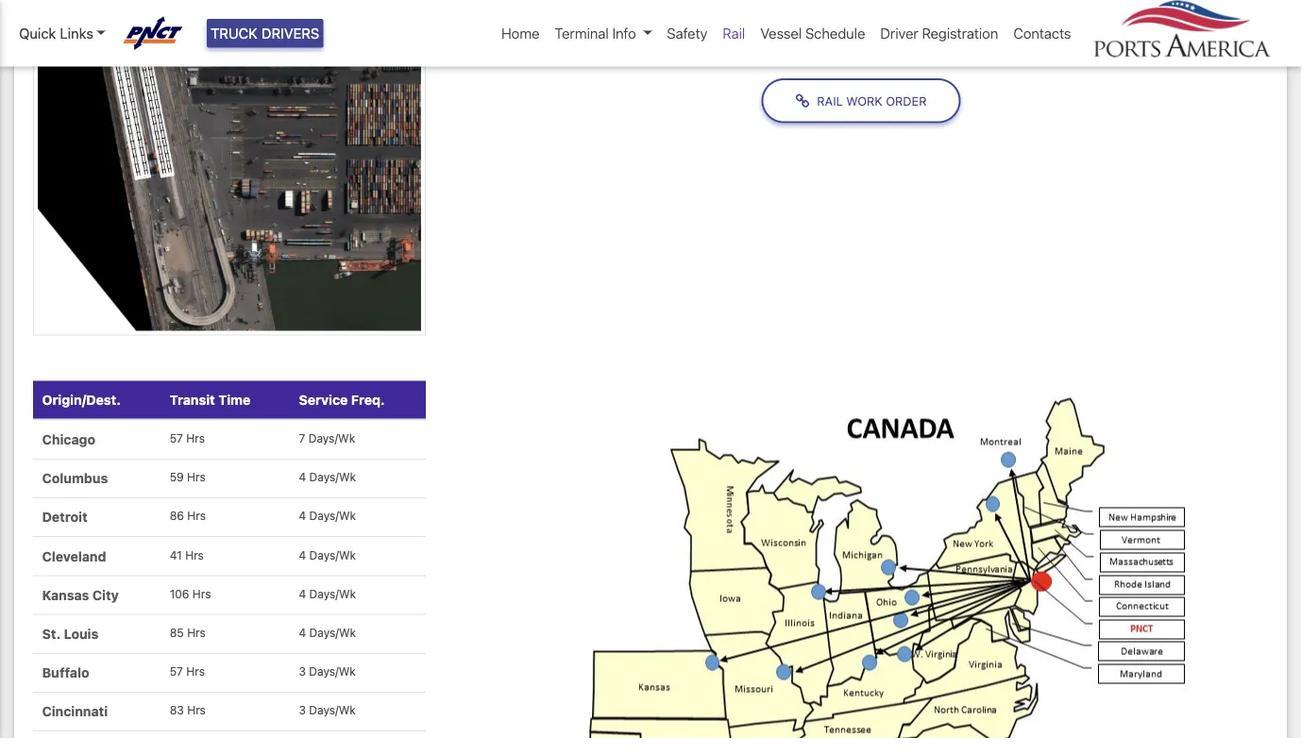 Task type: vqa. For each thing, say whether or not it's contained in the screenshot.
Buffalo the Hrs
yes



Task type: describe. For each thing, give the bounding box(es) containing it.
link image
[[795, 94, 817, 109]]

terminal
[[555, 25, 609, 41]]

links
[[60, 25, 93, 41]]

contacts
[[1013, 25, 1071, 41]]

-
[[561, 15, 568, 33]]

rail link
[[715, 15, 753, 51]]

57 for chicago
[[170, 432, 183, 445]]

kansas city
[[42, 587, 119, 603]]

rail work order
[[817, 94, 927, 108]]

for
[[792, 15, 811, 33]]

service freq.
[[299, 392, 385, 407]]

detroit
[[42, 510, 87, 525]]

days/wk for kansas city
[[309, 587, 356, 600]]

hrs for st. louis
[[187, 626, 206, 639]]

city
[[92, 587, 119, 603]]

trains
[[654, 15, 696, 33]]

4 for st. louis
[[299, 626, 306, 639]]

4 for columbus
[[299, 471, 306, 484]]

driver registration link
[[873, 15, 1006, 51]]

st.
[[42, 626, 61, 642]]

41
[[170, 548, 182, 562]]

truck drivers
[[211, 25, 319, 41]]

57 hrs for chicago
[[170, 432, 205, 445]]

pnct
[[749, 15, 788, 33]]

louis
[[64, 626, 99, 642]]

86
[[170, 510, 184, 523]]

rail for rail work order
[[817, 94, 843, 108]]

order
[[886, 94, 927, 108]]

3 for buffalo
[[299, 665, 306, 678]]

contacts link
[[1006, 15, 1079, 51]]

at
[[882, 15, 896, 33]]

depart
[[700, 15, 745, 33]]

service
[[299, 392, 348, 407]]

kansas
[[42, 587, 89, 603]]

columbus
[[42, 471, 108, 486]]

terminal info link
[[547, 15, 659, 51]]

57 hrs for buffalo
[[170, 665, 205, 678]]

4 days/wk for st. louis
[[299, 626, 356, 639]]

home
[[501, 25, 539, 41]]

vessel
[[760, 25, 802, 41]]

106
[[170, 587, 189, 600]]

4 for cleveland
[[299, 548, 306, 562]]

truck drivers link
[[207, 19, 323, 48]]

drivers
[[261, 25, 319, 41]]

59
[[170, 471, 184, 484]]

quick links
[[19, 25, 93, 41]]

fri.
[[980, 15, 1006, 33]]

4 days/wk for detroit
[[299, 510, 356, 523]]

19:00
[[900, 15, 938, 33]]

86 hrs
[[170, 510, 206, 523]]

hrs for columbus
[[187, 471, 206, 484]]

imports - westbound trains depart pnct for syracuse at 19:00 sun-fri.
[[492, 15, 1006, 33]]



Task type: locate. For each thing, give the bounding box(es) containing it.
1 3 days/wk from the top
[[299, 665, 356, 678]]

0 vertical spatial 3 days/wk
[[299, 665, 356, 678]]

time
[[218, 392, 250, 407]]

work
[[846, 94, 883, 108]]

3 for cincinnati
[[299, 704, 306, 717]]

quick links link
[[19, 23, 105, 44]]

rail left pnct
[[723, 25, 745, 41]]

83 hrs
[[170, 704, 206, 717]]

schedule
[[805, 25, 865, 41]]

4 days/wk for cleveland
[[299, 548, 356, 562]]

home link
[[494, 15, 547, 51]]

chicago
[[42, 432, 95, 447]]

days/wk for cleveland
[[309, 548, 356, 562]]

vessel schedule link
[[753, 15, 873, 51]]

st. louis
[[42, 626, 99, 642]]

2 3 from the top
[[299, 704, 306, 717]]

4 for kansas city
[[299, 587, 306, 600]]

registration
[[922, 25, 998, 41]]

57 hrs up 59 hrs
[[170, 432, 205, 445]]

106 hrs
[[170, 587, 211, 600]]

85 hrs
[[170, 626, 206, 639]]

truck
[[211, 25, 258, 41]]

buffalo
[[42, 665, 89, 681]]

41 hrs
[[170, 548, 204, 562]]

hrs right 86
[[187, 510, 206, 523]]

3 days/wk for cincinnati
[[299, 704, 356, 717]]

hrs right 83
[[187, 704, 206, 717]]

3 4 days/wk from the top
[[299, 548, 356, 562]]

4 for detroit
[[299, 510, 306, 523]]

rail work order link
[[761, 78, 961, 123]]

hrs for detroit
[[187, 510, 206, 523]]

0 vertical spatial rail
[[723, 25, 745, 41]]

1 vertical spatial 57
[[170, 665, 183, 678]]

rail image
[[33, 0, 426, 336], [509, 381, 1213, 738]]

safety link
[[659, 15, 715, 51]]

westbound
[[572, 15, 650, 33]]

2 3 days/wk from the top
[[299, 704, 356, 717]]

safety
[[667, 25, 707, 41]]

days/wk for detroit
[[309, 510, 356, 523]]

0 vertical spatial rail image
[[33, 0, 426, 336]]

driver registration
[[880, 25, 998, 41]]

terminal info
[[555, 25, 636, 41]]

hrs
[[186, 432, 205, 445], [187, 471, 206, 484], [187, 510, 206, 523], [185, 548, 204, 562], [192, 587, 211, 600], [187, 626, 206, 639], [186, 665, 205, 678], [187, 704, 206, 717]]

transit time
[[170, 392, 250, 407]]

1 vertical spatial 57 hrs
[[170, 665, 205, 678]]

days/wk for buffalo
[[309, 665, 356, 678]]

hrs up 83 hrs at the left bottom
[[186, 665, 205, 678]]

hrs for chicago
[[186, 432, 205, 445]]

hrs down transit
[[186, 432, 205, 445]]

1 vertical spatial rail image
[[509, 381, 1213, 738]]

57 hrs
[[170, 432, 205, 445], [170, 665, 205, 678]]

syracuse
[[815, 15, 878, 33]]

57 up 59
[[170, 432, 183, 445]]

hrs for cincinnati
[[187, 704, 206, 717]]

57 down 85
[[170, 665, 183, 678]]

57
[[170, 432, 183, 445], [170, 665, 183, 678]]

cleveland
[[42, 548, 106, 564]]

3 days/wk for buffalo
[[299, 665, 356, 678]]

4 days/wk for columbus
[[299, 471, 356, 484]]

4 days/wk
[[299, 471, 356, 484], [299, 510, 356, 523], [299, 548, 356, 562], [299, 587, 356, 600], [299, 626, 356, 639]]

hrs right "106"
[[192, 587, 211, 600]]

2 57 from the top
[[170, 665, 183, 678]]

1 vertical spatial 3 days/wk
[[299, 704, 356, 717]]

2 57 hrs from the top
[[170, 665, 205, 678]]

1 horizontal spatial rail
[[817, 94, 843, 108]]

59 hrs
[[170, 471, 206, 484]]

4 4 days/wk from the top
[[299, 587, 356, 600]]

2 4 days/wk from the top
[[299, 510, 356, 523]]

hrs right 41
[[185, 548, 204, 562]]

7
[[299, 432, 305, 445]]

1 4 days/wk from the top
[[299, 471, 356, 484]]

vessel schedule
[[760, 25, 865, 41]]

0 vertical spatial 3
[[299, 665, 306, 678]]

origin/dest.
[[42, 392, 121, 407]]

hrs right 59
[[187, 471, 206, 484]]

hrs for kansas city
[[192, 587, 211, 600]]

3
[[299, 665, 306, 678], [299, 704, 306, 717]]

0 horizontal spatial rail
[[723, 25, 745, 41]]

days/wk for cincinnati
[[309, 704, 356, 717]]

57 for buffalo
[[170, 665, 183, 678]]

transit
[[170, 392, 215, 407]]

imports
[[492, 15, 557, 33]]

4 4 from the top
[[299, 587, 306, 600]]

83
[[170, 704, 184, 717]]

freq.
[[351, 392, 385, 407]]

4
[[299, 471, 306, 484], [299, 510, 306, 523], [299, 548, 306, 562], [299, 587, 306, 600], [299, 626, 306, 639]]

1 57 from the top
[[170, 432, 183, 445]]

2 4 from the top
[[299, 510, 306, 523]]

1 4 from the top
[[299, 471, 306, 484]]

1 vertical spatial rail
[[817, 94, 843, 108]]

rail for rail
[[723, 25, 745, 41]]

5 4 days/wk from the top
[[299, 626, 356, 639]]

days/wk for st. louis
[[309, 626, 356, 639]]

85
[[170, 626, 184, 639]]

1 57 hrs from the top
[[170, 432, 205, 445]]

sun-
[[942, 15, 980, 33]]

3 4 from the top
[[299, 548, 306, 562]]

days/wk for columbus
[[309, 471, 356, 484]]

driver
[[880, 25, 918, 41]]

0 vertical spatial 57
[[170, 432, 183, 445]]

hrs right 85
[[187, 626, 206, 639]]

3 days/wk
[[299, 665, 356, 678], [299, 704, 356, 717]]

0 vertical spatial 57 hrs
[[170, 432, 205, 445]]

cincinnati
[[42, 704, 108, 720]]

1 3 from the top
[[299, 665, 306, 678]]

57 hrs down 85 hrs
[[170, 665, 205, 678]]

info
[[612, 25, 636, 41]]

hrs for buffalo
[[186, 665, 205, 678]]

rail
[[723, 25, 745, 41], [817, 94, 843, 108]]

hrs for cleveland
[[185, 548, 204, 562]]

5 4 from the top
[[299, 626, 306, 639]]

days/wk
[[308, 432, 355, 445], [309, 471, 356, 484], [309, 510, 356, 523], [309, 548, 356, 562], [309, 587, 356, 600], [309, 626, 356, 639], [309, 665, 356, 678], [309, 704, 356, 717]]

rail left work
[[817, 94, 843, 108]]

days/wk for chicago
[[308, 432, 355, 445]]

4 days/wk for kansas city
[[299, 587, 356, 600]]

0 horizontal spatial rail image
[[33, 0, 426, 336]]

7 days/wk
[[299, 432, 355, 445]]

quick
[[19, 25, 56, 41]]

1 horizontal spatial rail image
[[509, 381, 1213, 738]]

1 vertical spatial 3
[[299, 704, 306, 717]]



